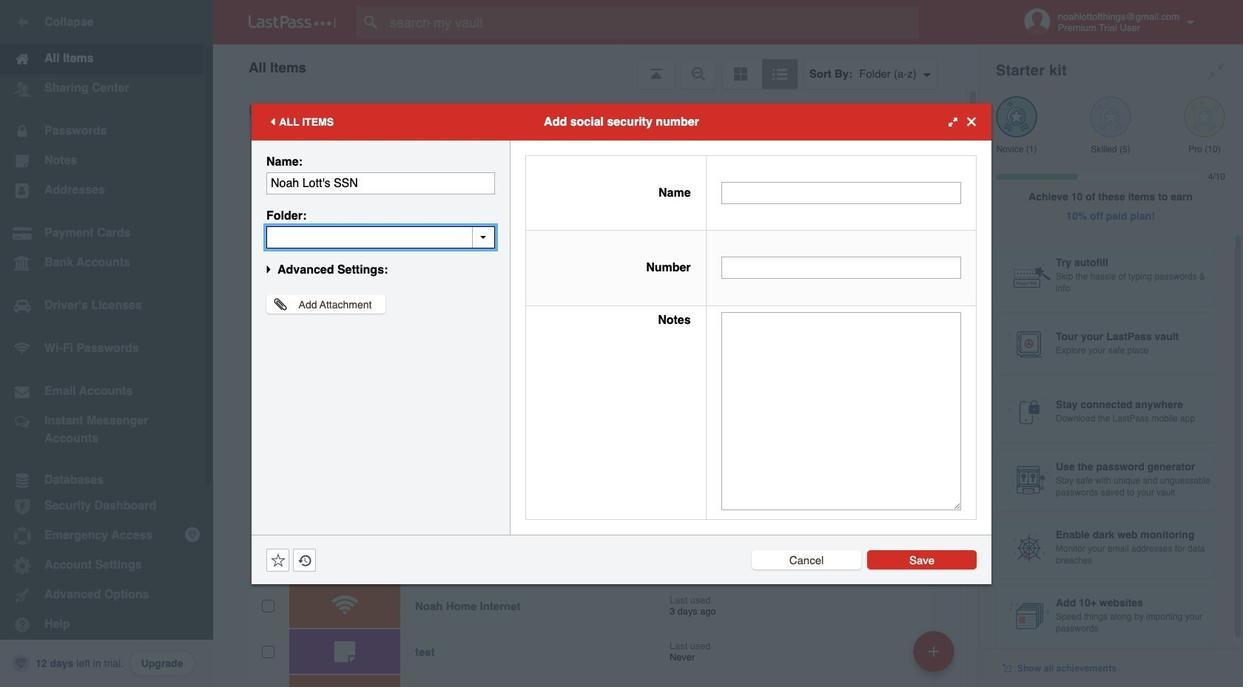 Task type: describe. For each thing, give the bounding box(es) containing it.
search my vault text field
[[357, 6, 948, 38]]

Search search field
[[357, 6, 948, 38]]



Task type: locate. For each thing, give the bounding box(es) containing it.
vault options navigation
[[213, 44, 978, 89]]

new item navigation
[[908, 627, 963, 687]]

lastpass image
[[249, 16, 336, 29]]

new item image
[[929, 646, 939, 657]]

main navigation navigation
[[0, 0, 213, 687]]

dialog
[[252, 103, 992, 584]]

None text field
[[266, 172, 495, 194]]

None text field
[[721, 182, 961, 204], [266, 226, 495, 248], [721, 257, 961, 279], [721, 312, 961, 510], [721, 182, 961, 204], [266, 226, 495, 248], [721, 257, 961, 279], [721, 312, 961, 510]]



Task type: vqa. For each thing, say whether or not it's contained in the screenshot.
password field
no



